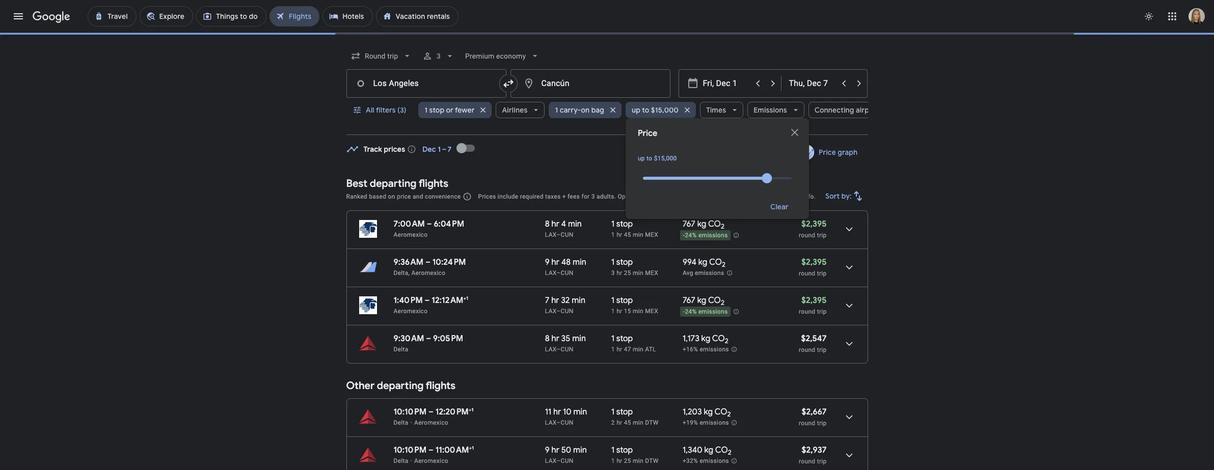 Task type: vqa. For each thing, say whether or not it's contained in the screenshot.
1 stop 2 hr 45 min DTW
yes



Task type: locate. For each thing, give the bounding box(es) containing it.
6 trip from the top
[[817, 458, 827, 465]]

4 trip from the top
[[817, 347, 827, 354]]

best
[[346, 177, 368, 190]]

round
[[799, 232, 816, 239], [799, 270, 816, 277], [799, 308, 816, 315], [799, 347, 816, 354], [799, 420, 816, 427], [799, 458, 816, 465]]

trip down $2,547
[[817, 347, 827, 354]]

flights for other departing flights
[[426, 380, 456, 392]]

1 horizontal spatial price
[[819, 148, 836, 157]]

layover (1 of 1) is a 1 hr 25 min layover at detroit metropolitan wayne county airport in detroit. element
[[612, 457, 678, 465]]

stop for 11 hr 10 min
[[617, 407, 633, 417]]

1 horizontal spatial 3
[[592, 193, 595, 200]]

$2,667
[[802, 407, 827, 417]]

-24% emissions up 994 kg co 2
[[683, 232, 728, 239]]

25 inside 1 stop 3 hr 25 min mex
[[624, 270, 631, 277]]

cun inside 8 hr 4 min lax – cun
[[561, 231, 574, 239]]

hr right 7
[[552, 296, 559, 306]]

Departure time: 1:40 PM. text field
[[394, 296, 423, 306]]

leaves los angeles international airport at 7:00 am on friday, december 1 and arrives at cancun international airport at 6:04 pm on friday, december 1. element
[[394, 219, 464, 229]]

– inside 8 hr 4 min lax – cun
[[557, 231, 561, 239]]

1 right 12:20 pm
[[472, 407, 474, 413]]

– inside '10:10 pm – 11:00 am + 1'
[[429, 445, 434, 456]]

– right departure time: 10:10 pm. text box
[[429, 407, 434, 417]]

1 – 7
[[438, 145, 452, 154]]

10:10 pm down other departing flights
[[394, 407, 427, 417]]

– inside 7 hr 32 min lax – cun
[[557, 308, 561, 315]]

2 up 994 kg co 2
[[721, 222, 725, 231]]

1 dtw from the top
[[645, 419, 659, 427]]

co inside 1,173 kg co 2
[[712, 334, 725, 344]]

flight details. leaves los angeles international airport at 10:10 pm on friday, december 1 and arrives at cancun international airport at 11:00 am on saturday, december 2. image
[[837, 443, 862, 468]]

2 $2,395 round trip from the top
[[799, 257, 827, 277]]

2 horizontal spatial 3
[[612, 270, 615, 277]]

2 8 from the top
[[545, 334, 550, 344]]

stop inside popup button
[[429, 106, 444, 115]]

3 delta from the top
[[394, 458, 409, 465]]

1 stop flight. element up 47
[[612, 334, 633, 346]]

up to $15,000 button
[[626, 98, 696, 122]]

- up 994
[[683, 232, 685, 239]]

round for 9 hr 48 min
[[799, 270, 816, 277]]

co for 9 hr 48 min
[[709, 257, 722, 268]]

2 inside 1,203 kg co 2
[[728, 410, 731, 419]]

or
[[446, 106, 453, 115]]

emissions for 1,203
[[700, 420, 729, 427]]

min up "1 stop 1 hr 15 min mex"
[[633, 270, 644, 277]]

+ left fees
[[562, 193, 566, 200]]

cun down 4
[[561, 231, 574, 239]]

price inside button
[[819, 148, 836, 157]]

1 vertical spatial 45
[[624, 419, 631, 427]]

stop up layover (1 of 1) is a 1 hr 25 min layover at detroit metropolitan wayne county airport in detroit. element
[[617, 445, 633, 456]]

10:10 pm inside '10:10 pm – 11:00 am + 1'
[[394, 445, 427, 456]]

round down 2395 us dollars text field
[[799, 308, 816, 315]]

min inside 9 hr 48 min lax – cun
[[573, 257, 587, 268]]

0 horizontal spatial price
[[638, 128, 658, 139]]

1 vertical spatial dtw
[[645, 458, 659, 465]]

4 cun from the top
[[561, 346, 574, 353]]

1 vertical spatial 767 kg co 2
[[683, 296, 725, 307]]

up to $15,000 inside popup button
[[632, 106, 679, 115]]

2 10:10 pm from the top
[[394, 445, 427, 456]]

1 - from the top
[[683, 232, 685, 239]]

dtw left +32%
[[645, 458, 659, 465]]

2 vertical spatial mex
[[645, 308, 659, 315]]

– right departure time: 1:40 pm. text box
[[425, 296, 430, 306]]

1 inside 1 stop 2 hr 45 min dtw
[[612, 407, 615, 417]]

round inside $2,547 round trip
[[799, 347, 816, 354]]

2 767 from the top
[[683, 296, 696, 306]]

kg up +16% emissions
[[702, 334, 711, 344]]

0 vertical spatial 3
[[437, 52, 441, 60]]

stop inside the 1 stop 1 hr 25 min dtw
[[617, 445, 633, 456]]

flights up the convenience
[[419, 177, 449, 190]]

to
[[642, 106, 649, 115], [647, 155, 653, 162]]

1 stop flight. element
[[612, 219, 633, 231], [612, 257, 633, 269], [612, 296, 633, 307], [612, 334, 633, 346], [612, 407, 633, 419], [612, 445, 633, 457]]

lax inside 9 hr 48 min lax – cun
[[545, 270, 557, 277]]

lax down the total duration 9 hr 50 min. element
[[545, 458, 557, 465]]

15
[[624, 308, 631, 315]]

4 round from the top
[[799, 347, 816, 354]]

trip inside $2,937 round trip
[[817, 458, 827, 465]]

1 vertical spatial delta
[[394, 419, 409, 427]]

min right 50
[[573, 445, 587, 456]]

2 767 kg co 2 from the top
[[683, 296, 725, 307]]

8 inside 8 hr 4 min lax – cun
[[545, 219, 550, 229]]

min right 4
[[568, 219, 582, 229]]

stop up 47
[[617, 334, 633, 344]]

767
[[683, 219, 696, 229], [683, 296, 696, 306]]

round down '2937 us dollars' text field
[[799, 458, 816, 465]]

co up 994 kg co 2
[[708, 219, 721, 229]]

on left price
[[388, 193, 395, 200]]

1 stop flight. element up the 1 stop 1 hr 25 min dtw
[[612, 407, 633, 419]]

carry-
[[560, 106, 581, 115]]

9
[[545, 257, 550, 268], [545, 445, 550, 456]]

767 kg co 2
[[683, 219, 725, 231], [683, 296, 725, 307]]

0 vertical spatial price
[[638, 128, 658, 139]]

1 stop 2 hr 45 min dtw
[[612, 407, 659, 427]]

min inside 8 hr 35 min lax – cun
[[572, 334, 586, 344]]

1 vertical spatial $2,395 round trip
[[799, 257, 827, 277]]

aeromexico down leaves los angeles international airport at 9:36 am on friday, december 1 and arrives at cancun international airport at 10:24 pm on friday, december 1. element
[[412, 270, 446, 277]]

3 mex from the top
[[645, 308, 659, 315]]

$2,395 round trip
[[799, 219, 827, 239], [799, 257, 827, 277], [799, 296, 827, 315]]

Arrival time: 12:12 AM on  Saturday, December 2. text field
[[432, 295, 469, 306]]

kg inside 994 kg co 2
[[699, 257, 708, 268]]

dtw for 1,340
[[645, 458, 659, 465]]

0 vertical spatial 9
[[545, 257, 550, 268]]

$2,395 round trip up 2547 us dollars text field
[[799, 296, 827, 315]]

trip down '2937 us dollars' text field
[[817, 458, 827, 465]]

6 1 stop flight. element from the top
[[612, 445, 633, 457]]

emissions for 1,173
[[700, 346, 729, 353]]

0 vertical spatial up to $15,000
[[632, 106, 679, 115]]

trip down 2395 us dollars text field
[[817, 308, 827, 315]]

lax inside 11 hr 10 min lax – cun
[[545, 419, 557, 427]]

+ for 12:20 pm
[[469, 407, 472, 413]]

ranked
[[346, 193, 367, 200]]

hr up the 1 stop 1 hr 25 min dtw
[[617, 419, 623, 427]]

hr up "1 stop 1 hr 15 min mex"
[[617, 270, 623, 277]]

3 lax from the top
[[545, 308, 557, 315]]

1 vertical spatial price
[[819, 148, 836, 157]]

0 vertical spatial $2,395 round trip
[[799, 219, 827, 239]]

kg inside 1,203 kg co 2
[[704, 407, 713, 417]]

1 stop flight. element for 8 hr 4 min
[[612, 219, 633, 231]]

min inside 8 hr 4 min lax – cun
[[568, 219, 582, 229]]

2
[[721, 222, 725, 231], [722, 261, 726, 269], [721, 299, 725, 307], [725, 337, 729, 346], [728, 410, 731, 419], [612, 419, 615, 427], [728, 449, 732, 457]]

up to $15,000
[[632, 106, 679, 115], [638, 155, 677, 162]]

delta for 12:20 pm
[[394, 419, 409, 427]]

– inside 9:36 am – 10:24 pm delta, aeromexico
[[426, 257, 431, 268]]

filters
[[376, 106, 396, 115]]

cun inside 9 hr 50 min lax – cun
[[561, 458, 574, 465]]

round inside $2,667 round trip
[[799, 420, 816, 427]]

lax down total duration 8 hr 35 min. element
[[545, 346, 557, 353]]

2 up +19% emissions
[[728, 410, 731, 419]]

total duration 11 hr 10 min. element
[[545, 407, 612, 419]]

1 $2,395 round trip from the top
[[799, 219, 827, 239]]

0 vertical spatial on
[[581, 106, 590, 115]]

1 inside '10:10 pm – 11:00 am + 1'
[[472, 445, 474, 452]]

hr inside 11 hr 10 min lax – cun
[[553, 407, 561, 417]]

1 vertical spatial flights
[[426, 380, 456, 392]]

1 vertical spatial 10:10 pm
[[394, 445, 427, 456]]

dtw inside 1 stop 2 hr 45 min dtw
[[645, 419, 659, 427]]

767 for 8 hr 4 min
[[683, 219, 696, 229]]

3 cun from the top
[[561, 308, 574, 315]]

cun for 48
[[561, 270, 574, 277]]

1 24% from the top
[[685, 232, 697, 239]]

min inside the 1 stop 1 hr 25 min dtw
[[633, 458, 644, 465]]

2 down total duration 11 hr 10 min. element
[[612, 419, 615, 427]]

hr inside 7 hr 32 min lax – cun
[[552, 296, 559, 306]]

1 vertical spatial up
[[638, 155, 645, 162]]

trip inside $2,547 round trip
[[817, 347, 827, 354]]

2 -24% emissions from the top
[[683, 308, 728, 316]]

3 $2,395 from the top
[[802, 296, 827, 306]]

1 767 kg co 2 from the top
[[683, 219, 725, 231]]

2 down avg emissions
[[721, 299, 725, 307]]

5 trip from the top
[[817, 420, 827, 427]]

+ down arrival time: 10:24 pm. 'text box'
[[464, 295, 466, 302]]

2 vertical spatial $2,395
[[802, 296, 827, 306]]

cun down the '35'
[[561, 346, 574, 353]]

45 for 8 hr 4 min
[[624, 231, 631, 239]]

0 vertical spatial to
[[642, 106, 649, 115]]

5 round from the top
[[799, 420, 816, 427]]

and
[[413, 193, 423, 200], [668, 193, 679, 200]]

find the best price region
[[346, 136, 868, 170]]

1 inside popup button
[[425, 106, 428, 115]]

cun inside 9 hr 48 min lax – cun
[[561, 270, 574, 277]]

2 inside 1 stop 2 hr 45 min dtw
[[612, 419, 615, 427]]

co for 7 hr 32 min
[[708, 296, 721, 306]]

main content
[[346, 136, 868, 470]]

1 -24% emissions from the top
[[683, 232, 728, 239]]

9:30 am
[[394, 334, 424, 344]]

1 vertical spatial 2395 us dollars text field
[[802, 257, 827, 268]]

10
[[563, 407, 572, 417]]

1 inside 'popup button'
[[555, 106, 558, 115]]

1 vertical spatial departing
[[377, 380, 424, 392]]

min right the '35'
[[572, 334, 586, 344]]

2 inside 1,173 kg co 2
[[725, 337, 729, 346]]

Departure time: 9:30 AM. text field
[[394, 334, 424, 344]]

min inside 9 hr 50 min lax – cun
[[573, 445, 587, 456]]

0 vertical spatial 2395 us dollars text field
[[802, 219, 827, 229]]

delta,
[[394, 270, 410, 277]]

0 vertical spatial 25
[[624, 270, 631, 277]]

25 for 9 hr 48 min
[[624, 270, 631, 277]]

co inside the "1,340 kg co 2"
[[715, 445, 728, 456]]

-24% emissions
[[683, 232, 728, 239], [683, 308, 728, 316]]

2 - from the top
[[683, 308, 685, 316]]

 image
[[411, 419, 412, 427]]

1 right the '11:00 am' on the bottom of the page
[[472, 445, 474, 452]]

– right 10:10 pm text field
[[429, 445, 434, 456]]

2 9 from the top
[[545, 445, 550, 456]]

0 vertical spatial 10:10 pm
[[394, 407, 427, 417]]

stop inside "1 stop 1 hr 15 min mex"
[[617, 296, 633, 306]]

cun down 50
[[561, 458, 574, 465]]

round for 8 hr 35 min
[[799, 347, 816, 354]]

– left arrival time: 9:05 pm. text box
[[426, 334, 431, 344]]

layover (1 of 1) is a 2 hr 45 min layover at detroit metropolitan wayne county airport in detroit. element
[[612, 419, 678, 427]]

0 vertical spatial 8
[[545, 219, 550, 229]]

hr inside 1 stop 3 hr 25 min mex
[[617, 270, 623, 277]]

3 round from the top
[[799, 308, 816, 315]]

up inside popup button
[[632, 106, 641, 115]]

1 25 from the top
[[624, 270, 631, 277]]

2 trip from the top
[[817, 270, 827, 277]]

9 left 48
[[545, 257, 550, 268]]

emissions down 1,173 kg co 2
[[700, 346, 729, 353]]

1 cun from the top
[[561, 231, 574, 239]]

stop up "layover (1 of 1) is a 1 hr 45 min layover at mexico city international airport in mexico city." element
[[617, 219, 633, 229]]

2 vertical spatial 3
[[612, 270, 615, 277]]

0 vertical spatial $2,395
[[802, 219, 827, 229]]

Departure time: 9:36 AM. text field
[[394, 257, 424, 268]]

4 lax from the top
[[545, 346, 557, 353]]

0 vertical spatial 45
[[624, 231, 631, 239]]

2 1 stop flight. element from the top
[[612, 257, 633, 269]]

round for 11 hr 10 min
[[799, 420, 816, 427]]

2395 US dollars text field
[[802, 219, 827, 229], [802, 257, 827, 268]]

lax inside 8 hr 4 min lax – cun
[[545, 231, 557, 239]]

1 1 stop flight. element from the top
[[612, 219, 633, 231]]

45 inside 1 stop 1 hr 45 min mex
[[624, 231, 631, 239]]

1 vertical spatial $15,000
[[654, 155, 677, 162]]

2 up +32% emissions
[[728, 449, 732, 457]]

stop up layover (1 of 1) is a 2 hr 45 min layover at detroit metropolitan wayne county airport in detroit. element
[[617, 407, 633, 417]]

767 down avg
[[683, 296, 696, 306]]

$2,395 round trip for 9 hr 48 min
[[799, 257, 827, 277]]

by:
[[842, 192, 852, 201]]

1 vertical spatial 767
[[683, 296, 696, 306]]

10:10 pm for 11:00 am
[[394, 445, 427, 456]]

aeromexico inside 7:00 am – 6:04 pm aeromexico
[[394, 231, 428, 239]]

2 dtw from the top
[[645, 458, 659, 465]]

lax for 11 hr 10 min
[[545, 419, 557, 427]]

kg inside 1,173 kg co 2
[[702, 334, 711, 344]]

– down total duration 8 hr 35 min. element
[[557, 346, 561, 353]]

None search field
[[346, 44, 901, 219]]

Arrival time: 6:04 PM. text field
[[434, 219, 464, 229]]

2 vertical spatial $2,395 round trip
[[799, 296, 827, 315]]

8 inside 8 hr 35 min lax – cun
[[545, 334, 550, 344]]

1 down the total duration 8 hr 4 min. element
[[612, 231, 615, 239]]

9 inside 9 hr 50 min lax – cun
[[545, 445, 550, 456]]

price for price
[[638, 128, 658, 139]]

6 round from the top
[[799, 458, 816, 465]]

cun inside 7 hr 32 min lax – cun
[[561, 308, 574, 315]]

5 cun from the top
[[561, 419, 574, 427]]

1 9 from the top
[[545, 257, 550, 268]]

mex right 15
[[645, 308, 659, 315]]

3 inside 1 stop 3 hr 25 min mex
[[612, 270, 615, 277]]

0 vertical spatial 767 kg co 2
[[683, 219, 725, 231]]

min right 15
[[633, 308, 644, 315]]

stop inside 1 stop 1 hr 47 min atl
[[617, 334, 633, 344]]

round up 2395 us dollars text field
[[799, 270, 816, 277]]

1 8 from the top
[[545, 219, 550, 229]]

0 vertical spatial departing
[[370, 177, 417, 190]]

hr right 11
[[553, 407, 561, 417]]

3 $2,395 round trip from the top
[[799, 296, 827, 315]]

kg up +32% emissions
[[705, 445, 714, 456]]

25 for 9 hr 50 min
[[624, 458, 631, 465]]

0 vertical spatial up
[[632, 106, 641, 115]]

1 lax from the top
[[545, 231, 557, 239]]

1 stop 1 hr 47 min atl
[[612, 334, 656, 353]]

9 for 9 hr 48 min
[[545, 257, 550, 268]]

prices include required taxes + fees for 3 adults.
[[478, 193, 616, 200]]

flights for best departing flights
[[419, 177, 449, 190]]

departing up departure time: 10:10 pm. text box
[[377, 380, 424, 392]]

– down the total duration 9 hr 50 min. element
[[557, 458, 561, 465]]

co up avg emissions
[[709, 257, 722, 268]]

all filters (3)
[[366, 106, 406, 115]]

1 down the total duration 9 hr 50 min. element
[[612, 458, 615, 465]]

-24% emissions up 1,173 kg co 2
[[683, 308, 728, 316]]

2395 us dollars text field for 994
[[802, 257, 827, 268]]

co up +16% emissions
[[712, 334, 725, 344]]

cun inside 11 hr 10 min lax – cun
[[561, 419, 574, 427]]

prices
[[384, 145, 405, 154]]

– down total duration 7 hr 32 min. element
[[557, 308, 561, 315]]

1 round from the top
[[799, 232, 816, 239]]

11 hr 10 min lax – cun
[[545, 407, 587, 427]]

2 25 from the top
[[624, 458, 631, 465]]

layover (1 of 1) is a 1 hr 15 min layover at mexico city international airport in mexico city. element
[[612, 307, 678, 315]]

up
[[632, 106, 641, 115], [638, 155, 645, 162]]

stop for 8 hr 35 min
[[617, 334, 633, 344]]

stop inside 1 stop 2 hr 45 min dtw
[[617, 407, 633, 417]]

stop for 8 hr 4 min
[[617, 219, 633, 229]]

1 trip from the top
[[817, 232, 827, 239]]

2 round from the top
[[799, 270, 816, 277]]

co inside 1,203 kg co 2
[[715, 407, 728, 417]]

0 horizontal spatial and
[[413, 193, 423, 200]]

+ inside 1:40 pm – 12:12 am + 1
[[464, 295, 466, 302]]

mex inside "1 stop 1 hr 15 min mex"
[[645, 308, 659, 315]]

delta down 10:10 pm text field
[[394, 458, 409, 465]]

co up +32% emissions
[[715, 445, 728, 456]]

hr
[[552, 219, 559, 229], [617, 231, 623, 239], [552, 257, 560, 268], [617, 270, 623, 277], [552, 296, 559, 306], [617, 308, 623, 315], [552, 334, 559, 344], [617, 346, 623, 353], [553, 407, 561, 417], [617, 419, 623, 427], [552, 445, 560, 456], [617, 458, 623, 465]]

0 horizontal spatial 3
[[437, 52, 441, 60]]

dtw inside the 1 stop 1 hr 25 min dtw
[[645, 458, 659, 465]]

0 vertical spatial mex
[[645, 231, 659, 239]]

2 mex from the top
[[645, 270, 659, 277]]

6 lax from the top
[[545, 458, 557, 465]]

1 vertical spatial 24%
[[685, 308, 697, 316]]

None field
[[346, 47, 416, 65], [461, 47, 544, 65], [346, 47, 416, 65], [461, 47, 544, 65]]

trip inside $2,667 round trip
[[817, 420, 827, 427]]

2 vertical spatial delta
[[394, 458, 409, 465]]

50
[[561, 445, 571, 456]]

$15,000
[[651, 106, 679, 115], [654, 155, 677, 162]]

layover (1 of 1) is a 3 hr 25 min layover at mexico city international airport in mexico city. element
[[612, 269, 678, 277]]

flight details. leaves los angeles international airport at 10:10 pm on friday, december 1 and arrives at cancun international airport at 12:20 pm on saturday, december 2. image
[[837, 405, 862, 430]]

– down the total duration 8 hr 4 min. element
[[557, 231, 561, 239]]

kg for 9 hr 48 min
[[699, 257, 708, 268]]

kg up avg emissions
[[699, 257, 708, 268]]

min right 48
[[573, 257, 587, 268]]

emissions
[[699, 232, 728, 239], [695, 270, 724, 277], [699, 308, 728, 316], [700, 346, 729, 353], [700, 420, 729, 427], [700, 458, 729, 465]]

4 1 stop flight. element from the top
[[612, 334, 633, 346]]

+ inside 10:10 pm – 12:20 pm + 1
[[469, 407, 472, 413]]

24% up 994
[[685, 232, 697, 239]]

8 for 8 hr 35 min
[[545, 334, 550, 344]]

clear button
[[759, 195, 801, 219]]

min down layover (1 of 1) is a 2 hr 45 min layover at detroit metropolitan wayne county airport in detroit. element
[[633, 458, 644, 465]]

1 stop flight. element for 9 hr 48 min
[[612, 257, 633, 269]]

Departure time: 10:10 PM. text field
[[394, 407, 427, 417]]

45 for 11 hr 10 min
[[624, 419, 631, 427]]

2 45 from the top
[[624, 419, 631, 427]]

1 mex from the top
[[645, 231, 659, 239]]

round down the $2,667
[[799, 420, 816, 427]]

2 and from the left
[[668, 193, 679, 200]]

–
[[427, 219, 432, 229], [557, 231, 561, 239], [426, 257, 431, 268], [557, 270, 561, 277], [425, 296, 430, 306], [557, 308, 561, 315], [426, 334, 431, 344], [557, 346, 561, 353], [429, 407, 434, 417], [557, 419, 561, 427], [429, 445, 434, 456], [557, 458, 561, 465]]

767 kg co 2 for 8 hr 4 min
[[683, 219, 725, 231]]

hr down layover (1 of 1) is a 2 hr 45 min layover at detroit metropolitan wayne county airport in detroit. element
[[617, 458, 623, 465]]

hr inside 1 stop 1 hr 45 min mex
[[617, 231, 623, 239]]

2 inside 994 kg co 2
[[722, 261, 726, 269]]

flight details. leaves los angeles international airport at 9:30 am on friday, december 1 and arrives at cancun international airport at 9:05 pm on friday, december 1. image
[[837, 332, 862, 356]]

24%
[[685, 232, 697, 239], [685, 308, 697, 316]]

+ down 'arrival time: 12:20 pm on  saturday, december 2.' text box
[[469, 445, 472, 452]]

2 $2,395 from the top
[[802, 257, 827, 268]]

1 inside 1:40 pm – 12:12 am + 1
[[466, 295, 469, 302]]

Return text field
[[789, 70, 836, 97]]

lax inside 9 hr 50 min lax – cun
[[545, 458, 557, 465]]

7:00 am
[[394, 219, 425, 229]]

8 left 4
[[545, 219, 550, 229]]

10:10 pm down departure time: 10:10 pm. text box
[[394, 445, 427, 456]]

1 vertical spatial mex
[[645, 270, 659, 277]]

2 inside the "1,340 kg co 2"
[[728, 449, 732, 457]]

1 horizontal spatial on
[[581, 106, 590, 115]]

1,203
[[683, 407, 702, 417]]

 image
[[411, 458, 412, 465]]

lax up 7
[[545, 270, 557, 277]]

1 vertical spatial 25
[[624, 458, 631, 465]]

1 vertical spatial 9
[[545, 445, 550, 456]]

mex inside 1 stop 1 hr 45 min mex
[[645, 231, 659, 239]]

1 stop flight. element for 11 hr 10 min
[[612, 407, 633, 419]]

mex for 7 hr 32 min
[[645, 308, 659, 315]]

10:10 pm – 11:00 am + 1
[[394, 445, 474, 456]]

47
[[624, 346, 631, 353]]

1,203 kg co 2
[[683, 407, 731, 419]]

6 cun from the top
[[561, 458, 574, 465]]

emissions down 1,203 kg co 2
[[700, 420, 729, 427]]

1,173 kg co 2
[[683, 334, 729, 346]]

+
[[562, 193, 566, 200], [464, 295, 466, 302], [469, 407, 472, 413], [469, 445, 472, 452]]

2 2395 us dollars text field from the top
[[802, 257, 827, 268]]

1 767 from the top
[[683, 219, 696, 229]]

Departure time: 7:00 AM. text field
[[394, 219, 425, 229]]

co for 8 hr 35 min
[[712, 334, 725, 344]]

25 down layover (1 of 1) is a 2 hr 45 min layover at detroit metropolitan wayne county airport in detroit. element
[[624, 458, 631, 465]]

min inside 7 hr 32 min lax – cun
[[572, 296, 586, 306]]

0 vertical spatial 767
[[683, 219, 696, 229]]

2 for 9 hr 50 min
[[728, 449, 732, 457]]

2 lax from the top
[[545, 270, 557, 277]]

0 vertical spatial dtw
[[645, 419, 659, 427]]

to right bag
[[642, 106, 649, 115]]

1 left the or
[[425, 106, 428, 115]]

2395 us dollars text field left flight details. leaves los angeles international airport at 9:36 am on friday, december 1 and arrives at cancun international airport at 10:24 pm on friday, december 1. icon on the right of the page
[[802, 257, 827, 268]]

emissions
[[754, 106, 787, 115]]

1 up "layover (1 of 1) is a 1 hr 15 min layover at mexico city international airport in mexico city." element
[[612, 296, 615, 306]]

– down total duration 11 hr 10 min. element
[[557, 419, 561, 427]]

sort by: button
[[821, 184, 868, 208]]

delta down departure time: 10:10 pm. text box
[[394, 419, 409, 427]]

departing for best
[[370, 177, 417, 190]]

$2,395 for 8 hr 4 min
[[802, 219, 827, 229]]

+19% emissions
[[683, 420, 729, 427]]

1 vertical spatial on
[[388, 193, 395, 200]]

9 hr 48 min lax – cun
[[545, 257, 587, 277]]

kg for 11 hr 10 min
[[704, 407, 713, 417]]

kg for 8 hr 35 min
[[702, 334, 711, 344]]

-
[[683, 232, 685, 239], [683, 308, 685, 316]]

lax inside 7 hr 32 min lax – cun
[[545, 308, 557, 315]]

7:00 am – 6:04 pm aeromexico
[[394, 219, 464, 239]]

main menu image
[[12, 10, 24, 22]]

1 delta from the top
[[394, 346, 409, 353]]

and right price
[[413, 193, 423, 200]]

kg for 8 hr 4 min
[[698, 219, 707, 229]]

1 left 15
[[612, 308, 615, 315]]

cun for 35
[[561, 346, 574, 353]]

cun down 10
[[561, 419, 574, 427]]

11
[[545, 407, 552, 417]]

None text field
[[346, 69, 506, 98], [510, 69, 670, 98], [346, 69, 506, 98], [510, 69, 670, 98]]

+ for 11:00 am
[[469, 445, 472, 452]]

0 horizontal spatial on
[[388, 193, 395, 200]]

+16% emissions
[[683, 346, 729, 353]]

1 vertical spatial -24% emissions
[[683, 308, 728, 316]]

9 inside 9 hr 48 min lax – cun
[[545, 257, 550, 268]]

767 kg co 2 up 994 kg co 2
[[683, 219, 725, 231]]

0 vertical spatial 24%
[[685, 232, 697, 239]]

+32%
[[683, 458, 698, 465]]

$2,547 round trip
[[799, 334, 827, 354]]

price graph button
[[793, 143, 866, 162]]

1 vertical spatial $2,395
[[802, 257, 827, 268]]

0 vertical spatial flights
[[419, 177, 449, 190]]

1:40 pm – 12:12 am + 1
[[394, 295, 469, 306]]

0 vertical spatial $15,000
[[651, 106, 679, 115]]

leaves los angeles international airport at 10:10 pm on friday, december 1 and arrives at cancun international airport at 12:20 pm on saturday, december 2. element
[[394, 407, 474, 417]]

1 vertical spatial 8
[[545, 334, 550, 344]]

1 horizontal spatial and
[[668, 193, 679, 200]]

1 stop 3 hr 25 min mex
[[612, 257, 659, 277]]

9 hr 50 min lax – cun
[[545, 445, 587, 465]]

10:10 pm inside 10:10 pm – 12:20 pm + 1
[[394, 407, 427, 417]]

2 delta from the top
[[394, 419, 409, 427]]

45 inside 1 stop 2 hr 45 min dtw
[[624, 419, 631, 427]]

0 vertical spatial -24% emissions
[[683, 232, 728, 239]]

6:04 pm
[[434, 219, 464, 229]]

stop
[[429, 106, 444, 115], [617, 219, 633, 229], [617, 257, 633, 268], [617, 296, 633, 306], [617, 334, 633, 344], [617, 407, 633, 417], [617, 445, 633, 456]]

trip down the $2,667
[[817, 420, 827, 427]]

25
[[624, 270, 631, 277], [624, 458, 631, 465]]

25 up "1 stop 1 hr 15 min mex"
[[624, 270, 631, 277]]

+16%
[[683, 346, 698, 353]]

0 vertical spatial -
[[683, 232, 685, 239]]

3 trip from the top
[[817, 308, 827, 315]]

1 stop flight. element for 8 hr 35 min
[[612, 334, 633, 346]]

0 vertical spatial delta
[[394, 346, 409, 353]]

5 lax from the top
[[545, 419, 557, 427]]

1 $2,395 from the top
[[802, 219, 827, 229]]

cun inside 8 hr 35 min lax – cun
[[561, 346, 574, 353]]

departing up ranked based on price and convenience
[[370, 177, 417, 190]]

2 cun from the top
[[561, 270, 574, 277]]

1 10:10 pm from the top
[[394, 407, 427, 417]]

45
[[624, 231, 631, 239], [624, 419, 631, 427]]

connecting airports
[[815, 106, 883, 115]]

8 for 8 hr 4 min
[[545, 219, 550, 229]]

1 stop 1 hr 45 min mex
[[612, 219, 659, 239]]

stop inside 1 stop 3 hr 25 min mex
[[617, 257, 633, 268]]

5 1 stop flight. element from the top
[[612, 407, 633, 419]]

min inside 1 stop 1 hr 47 min atl
[[633, 346, 644, 353]]

on inside 'popup button'
[[581, 106, 590, 115]]

9:30 am – 9:05 pm delta
[[394, 334, 463, 353]]

3 1 stop flight. element from the top
[[612, 296, 633, 307]]

co down avg emissions
[[708, 296, 721, 306]]

3
[[437, 52, 441, 60], [592, 193, 595, 200], [612, 270, 615, 277]]

1 2395 us dollars text field from the top
[[802, 219, 827, 229]]

on for carry-
[[581, 106, 590, 115]]

cun
[[561, 231, 574, 239], [561, 270, 574, 277], [561, 308, 574, 315], [561, 346, 574, 353], [561, 419, 574, 427], [561, 458, 574, 465]]

1 vertical spatial -
[[683, 308, 685, 316]]

2 24% from the top
[[685, 308, 697, 316]]

delta down departure time: 9:30 am. text box
[[394, 346, 409, 353]]

24% for 8 hr 4 min
[[685, 232, 697, 239]]

9:36 am
[[394, 257, 424, 268]]

round down clear button on the right
[[799, 232, 816, 239]]

lax inside 8 hr 35 min lax – cun
[[545, 346, 557, 353]]

Arrival time: 9:05 PM. text field
[[433, 334, 463, 344]]

hr left 48
[[552, 257, 560, 268]]

1 45 from the top
[[624, 231, 631, 239]]

trip for 8 hr 35 min
[[817, 347, 827, 354]]



Task type: describe. For each thing, give the bounding box(es) containing it.
hr inside 8 hr 4 min lax – cun
[[552, 219, 559, 229]]

24% for 7 hr 32 min
[[685, 308, 697, 316]]

1 stop 1 hr 25 min dtw
[[612, 445, 659, 465]]

fees
[[568, 193, 580, 200]]

based
[[369, 193, 386, 200]]

none search field containing price
[[346, 44, 901, 219]]

1 down adults.
[[612, 219, 615, 229]]

cun for 32
[[561, 308, 574, 315]]

1 vertical spatial up to $15,000
[[638, 155, 677, 162]]

2 for 9 hr 48 min
[[722, 261, 726, 269]]

sort by:
[[826, 192, 852, 201]]

delta for 11:00 am
[[394, 458, 409, 465]]

min inside "1 stop 1 hr 15 min mex"
[[633, 308, 644, 315]]

total duration 7 hr 32 min. element
[[545, 296, 612, 307]]

hr inside 9 hr 48 min lax – cun
[[552, 257, 560, 268]]

1 stop or fewer
[[425, 106, 475, 115]]

$2,937 round trip
[[799, 445, 827, 465]]

connecting airports button
[[809, 98, 901, 122]]

min inside 1 stop 3 hr 25 min mex
[[633, 270, 644, 277]]

charges
[[644, 193, 666, 200]]

trip for 11 hr 10 min
[[817, 420, 827, 427]]

Arrival time: 10:24 PM. text field
[[433, 257, 466, 268]]

$15,000 inside popup button
[[651, 106, 679, 115]]

2 for 11 hr 10 min
[[728, 410, 731, 419]]

price
[[397, 193, 411, 200]]

swap origin and destination. image
[[502, 77, 515, 90]]

learn more about ranking image
[[463, 192, 472, 201]]

8 hr 4 min lax – cun
[[545, 219, 582, 239]]

1 stop flight. element for 7 hr 32 min
[[612, 296, 633, 307]]

7 hr 32 min lax – cun
[[545, 296, 586, 315]]

lax for 9 hr 48 min
[[545, 270, 557, 277]]

bag
[[592, 106, 604, 115]]

all
[[366, 106, 374, 115]]

hr inside "1 stop 1 hr 15 min mex"
[[617, 308, 623, 315]]

3 inside 3 popup button
[[437, 52, 441, 60]]

$2,937
[[802, 445, 827, 456]]

Departure time: 10:10 PM. text field
[[394, 445, 427, 456]]

flight details. leaves los angeles international airport at 9:36 am on friday, december 1 and arrives at cancun international airport at 10:24 pm on friday, december 1. image
[[837, 255, 862, 280]]

cun for 4
[[561, 231, 574, 239]]

leaves los angeles international airport at 10:10 pm on friday, december 1 and arrives at cancun international airport at 11:00 am on saturday, december 2. element
[[394, 445, 474, 456]]

other
[[346, 380, 375, 392]]

emissions button
[[748, 98, 805, 122]]

1 up layover (1 of 1) is a 1 hr 25 min layover at detroit metropolitan wayne county airport in detroit. element
[[612, 445, 615, 456]]

change appearance image
[[1137, 4, 1162, 29]]

1 carry-on bag
[[555, 106, 604, 115]]

min inside 11 hr 10 min lax – cun
[[574, 407, 587, 417]]

total duration 8 hr 4 min. element
[[545, 219, 612, 231]]

2667 US dollars text field
[[802, 407, 827, 417]]

$2,395 round trip for 7 hr 32 min
[[799, 296, 827, 315]]

2 for 8 hr 35 min
[[725, 337, 729, 346]]

total duration 9 hr 48 min. element
[[545, 257, 612, 269]]

mex for 9 hr 48 min
[[645, 270, 659, 277]]

1 inside 1 stop 3 hr 25 min mex
[[612, 257, 615, 268]]

airlines
[[502, 106, 528, 115]]

7
[[545, 296, 550, 306]]

Arrival time: 12:20 PM on  Saturday, December 2. text field
[[436, 407, 474, 417]]

9:05 pm
[[433, 334, 463, 344]]

layover (1 of 1) is a 1 hr 47 min layover at hartsfield-jackson atlanta international airport in atlanta. element
[[612, 346, 678, 354]]

32
[[561, 296, 570, 306]]

-24% emissions for 7 hr 32 min
[[683, 308, 728, 316]]

times
[[706, 106, 726, 115]]

994
[[683, 257, 697, 268]]

hr inside 8 hr 35 min lax – cun
[[552, 334, 559, 344]]

2937 US dollars text field
[[802, 445, 827, 456]]

12:12 am
[[432, 296, 464, 306]]

2395 us dollars text field for 767
[[802, 219, 827, 229]]

+19%
[[683, 420, 698, 427]]

hr inside 1 stop 1 hr 47 min atl
[[617, 346, 623, 353]]

stop for 9 hr 50 min
[[617, 445, 633, 456]]

1 vertical spatial to
[[647, 155, 653, 162]]

aeromexico down the leaves los angeles international airport at 10:10 pm on friday, december 1 and arrives at cancun international airport at 12:20 pm on saturday, december 2. element
[[414, 419, 448, 427]]

connecting
[[815, 106, 854, 115]]

– inside the 9:30 am – 9:05 pm delta
[[426, 334, 431, 344]]

flight details. leaves los angeles international airport at 1:40 pm on friday, december 1 and arrives at cancun international airport at 12:12 am on saturday, december 2. image
[[837, 294, 862, 318]]

1 up layover (1 of 1) is a 1 hr 47 min layover at hartsfield-jackson atlanta international airport in atlanta. element
[[612, 334, 615, 344]]

emissions for 1,340
[[700, 458, 729, 465]]

aeromexico down '10:10 pm – 11:00 am + 1'
[[414, 458, 448, 465]]

10:24 pm
[[433, 257, 466, 268]]

round for 8 hr 4 min
[[799, 232, 816, 239]]

sort
[[826, 192, 840, 201]]

kg for 7 hr 32 min
[[698, 296, 707, 306]]

round for 7 hr 32 min
[[799, 308, 816, 315]]

clear
[[771, 202, 789, 212]]

min inside 1 stop 1 hr 45 min mex
[[633, 231, 644, 239]]

emissions up 994 kg co 2
[[699, 232, 728, 239]]

track prices
[[364, 145, 405, 154]]

- for 7 hr 32 min
[[683, 308, 685, 316]]

767 for 7 hr 32 min
[[683, 296, 696, 306]]

cun for 10
[[561, 419, 574, 427]]

loading results progress bar
[[0, 33, 1215, 35]]

for
[[582, 193, 590, 200]]

1 stop flight. element for 9 hr 50 min
[[612, 445, 633, 457]]

– inside 11 hr 10 min lax – cun
[[557, 419, 561, 427]]

layover (1 of 1) is a 1 hr 45 min layover at mexico city international airport in mexico city. element
[[612, 231, 678, 239]]

taxes
[[545, 193, 561, 200]]

trip for 7 hr 32 min
[[817, 308, 827, 315]]

1 stop 1 hr 15 min mex
[[612, 296, 659, 315]]

1 carry-on bag button
[[549, 98, 622, 122]]

total duration 8 hr 35 min. element
[[545, 334, 612, 346]]

required
[[520, 193, 544, 200]]

1 and from the left
[[413, 193, 423, 200]]

co for 9 hr 50 min
[[715, 445, 728, 456]]

co for 8 hr 4 min
[[708, 219, 721, 229]]

lax for 8 hr 4 min
[[545, 231, 557, 239]]

9:36 am – 10:24 pm delta, aeromexico
[[394, 257, 466, 277]]

times button
[[700, 98, 744, 122]]

delta inside the 9:30 am – 9:05 pm delta
[[394, 346, 409, 353]]

ranked based on price and convenience
[[346, 193, 461, 200]]

767 kg co 2 for 7 hr 32 min
[[683, 296, 725, 307]]

prices
[[478, 193, 496, 200]]

hr inside 9 hr 50 min lax – cun
[[552, 445, 560, 456]]

1,340
[[683, 445, 703, 456]]

kg for 9 hr 50 min
[[705, 445, 714, 456]]

stop for 9 hr 48 min
[[617, 257, 633, 268]]

lax for 8 hr 35 min
[[545, 346, 557, 353]]

departing for other
[[377, 380, 424, 392]]

co for 11 hr 10 min
[[715, 407, 728, 417]]

best departing flights
[[346, 177, 449, 190]]

– inside 7:00 am – 6:04 pm aeromexico
[[427, 219, 432, 229]]

total duration 9 hr 50 min. element
[[545, 445, 612, 457]]

trip for 9 hr 48 min
[[817, 270, 827, 277]]

2 for 7 hr 32 min
[[721, 299, 725, 307]]

1 vertical spatial 3
[[592, 193, 595, 200]]

aeromexico down departure time: 1:40 pm. text box
[[394, 308, 428, 315]]

1,173
[[683, 334, 700, 344]]

2547 US dollars text field
[[801, 334, 827, 344]]

round for 9 hr 50 min
[[799, 458, 816, 465]]

(3)
[[397, 106, 406, 115]]

main content containing best departing flights
[[346, 136, 868, 470]]

avg
[[683, 270, 694, 277]]

– inside 10:10 pm – 12:20 pm + 1
[[429, 407, 434, 417]]

1:40 pm
[[394, 296, 423, 306]]

aeromexico inside 9:36 am – 10:24 pm delta, aeromexico
[[412, 270, 446, 277]]

10:10 pm – 12:20 pm + 1
[[394, 407, 474, 417]]

9 for 9 hr 50 min
[[545, 445, 550, 456]]

994 kg co 2
[[683, 257, 726, 269]]

cun for 50
[[561, 458, 574, 465]]

$2,395 round trip for 8 hr 4 min
[[799, 219, 827, 239]]

10:10 pm for 12:20 pm
[[394, 407, 427, 417]]

dtw for 1,203
[[645, 419, 659, 427]]

4
[[561, 219, 566, 229]]

dec
[[423, 145, 436, 154]]

to inside popup button
[[642, 106, 649, 115]]

leaves los angeles international airport at 9:36 am on friday, december 1 and arrives at cancun international airport at 10:24 pm on friday, december 1. element
[[394, 257, 466, 268]]

trip for 8 hr 4 min
[[817, 232, 827, 239]]

Departure text field
[[703, 70, 750, 97]]

flight details. leaves los angeles international airport at 7:00 am on friday, december 1 and arrives at cancun international airport at 6:04 pm on friday, december 1. image
[[837, 217, 862, 242]]

leaves los angeles international airport at 1:40 pm on friday, december 1 and arrives at cancun international airport at 12:12 am on saturday, december 2. element
[[394, 295, 469, 306]]

atl
[[645, 346, 656, 353]]

+32% emissions
[[683, 458, 729, 465]]

adults.
[[597, 193, 616, 200]]

mex for 8 hr 4 min
[[645, 231, 659, 239]]

optional charges and
[[618, 193, 680, 200]]

price for price graph
[[819, 148, 836, 157]]

– inside 8 hr 35 min lax – cun
[[557, 346, 561, 353]]

8 hr 35 min lax – cun
[[545, 334, 586, 353]]

1 left 47
[[612, 346, 615, 353]]

min inside 1 stop 2 hr 45 min dtw
[[633, 419, 644, 427]]

Arrival time: 11:00 AM on  Saturday, December 2. text field
[[436, 445, 474, 456]]

2 for 8 hr 4 min
[[721, 222, 725, 231]]

graph
[[838, 148, 858, 157]]

+ for 12:12 am
[[464, 295, 466, 302]]

11:00 am
[[436, 445, 469, 456]]

stop for 7 hr 32 min
[[617, 296, 633, 306]]

avg emissions
[[683, 270, 724, 277]]

optional
[[618, 193, 642, 200]]

– inside 1:40 pm – 12:12 am + 1
[[425, 296, 430, 306]]

$2,395 for 9 hr 48 min
[[802, 257, 827, 268]]

– inside 9 hr 50 min lax – cun
[[557, 458, 561, 465]]

35
[[561, 334, 570, 344]]

leaves los angeles international airport at 9:30 am on friday, december 1 and arrives at cancun international airport at 9:05 pm on friday, december 1. element
[[394, 334, 463, 344]]

learn more about tracked prices image
[[407, 145, 417, 154]]

$2,395 for 7 hr 32 min
[[802, 296, 827, 306]]

2395 US dollars text field
[[802, 296, 827, 306]]

emissions for 994
[[695, 270, 724, 277]]

– inside 9 hr 48 min lax – cun
[[557, 270, 561, 277]]

close dialog image
[[789, 126, 801, 139]]

1 stop or fewer button
[[419, 98, 492, 122]]

track
[[364, 145, 382, 154]]

airlines button
[[496, 98, 545, 122]]

fewer
[[455, 106, 475, 115]]

hr inside the 1 stop 1 hr 25 min dtw
[[617, 458, 623, 465]]

- for 8 hr 4 min
[[683, 232, 685, 239]]

trip for 9 hr 50 min
[[817, 458, 827, 465]]

lax for 9 hr 50 min
[[545, 458, 557, 465]]

all filters (3) button
[[346, 98, 415, 122]]

$2,667 round trip
[[799, 407, 827, 427]]

1,340 kg co 2
[[683, 445, 732, 457]]

other departing flights
[[346, 380, 456, 392]]

emissions up 1,173 kg co 2
[[699, 308, 728, 316]]

1 inside 10:10 pm – 12:20 pm + 1
[[472, 407, 474, 413]]

-24% emissions for 8 hr 4 min
[[683, 232, 728, 239]]

48
[[561, 257, 571, 268]]

lax for 7 hr 32 min
[[545, 308, 557, 315]]

hr inside 1 stop 2 hr 45 min dtw
[[617, 419, 623, 427]]



